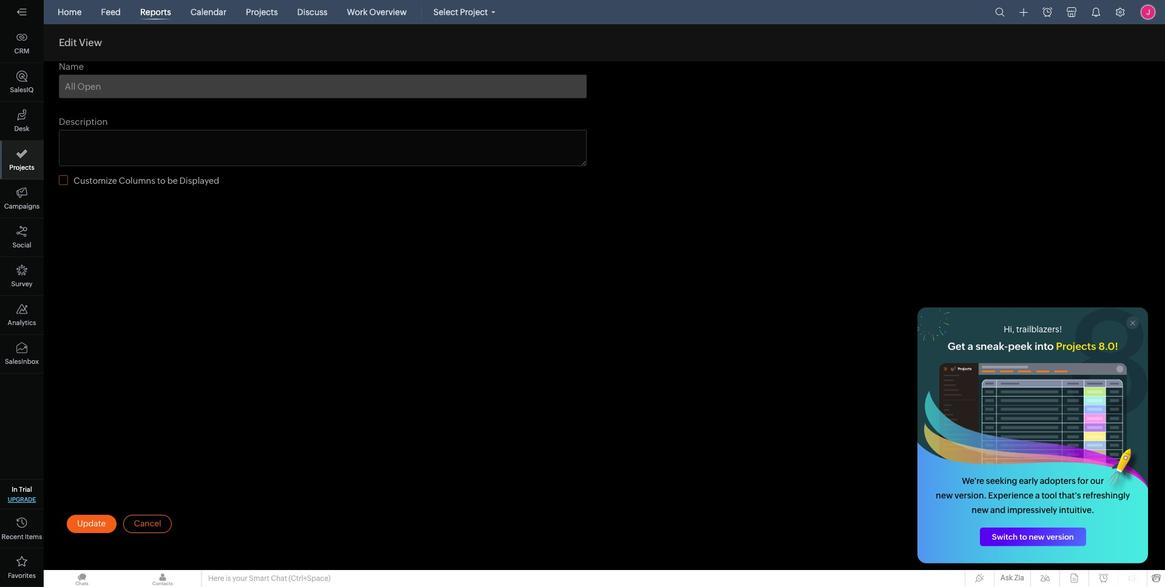 Task type: describe. For each thing, give the bounding box(es) containing it.
work overview link
[[342, 0, 412, 24]]

1 horizontal spatial projects
[[246, 7, 278, 17]]

here
[[208, 575, 224, 583]]

analytics link
[[0, 296, 44, 335]]

salesinbox link
[[0, 335, 44, 374]]

crm link
[[0, 24, 44, 63]]

in
[[12, 486, 18, 493]]

social link
[[0, 218, 44, 257]]

marketplace image
[[1067, 7, 1077, 17]]

select
[[434, 7, 458, 17]]

work overview
[[347, 7, 407, 17]]

items
[[25, 533, 42, 541]]

feed
[[101, 7, 121, 17]]

desk link
[[0, 102, 44, 141]]

social
[[12, 242, 31, 249]]

analytics
[[8, 319, 36, 327]]

upgrade
[[8, 496, 36, 503]]

discuss link
[[292, 0, 332, 24]]

configure settings image
[[1116, 7, 1125, 17]]

notifications image
[[1091, 7, 1101, 17]]

home
[[58, 7, 82, 17]]

discuss
[[297, 7, 328, 17]]

project
[[460, 7, 488, 17]]

reports link
[[135, 0, 176, 24]]

overview
[[369, 7, 407, 17]]

salesinbox
[[5, 358, 39, 365]]

your
[[232, 575, 248, 583]]

1 vertical spatial projects
[[9, 164, 34, 171]]

select project
[[434, 7, 488, 17]]

survey
[[11, 280, 33, 288]]

smart
[[249, 575, 269, 583]]

chat
[[271, 575, 287, 583]]

chats image
[[44, 571, 120, 587]]

crm
[[14, 47, 29, 55]]



Task type: vqa. For each thing, say whether or not it's contained in the screenshot.
Chat
yes



Task type: locate. For each thing, give the bounding box(es) containing it.
is
[[226, 575, 231, 583]]

timer image
[[1043, 7, 1052, 17]]

contacts image
[[124, 571, 201, 587]]

ask zia
[[1001, 574, 1024, 583]]

recent items
[[2, 533, 42, 541]]

salesiq
[[10, 86, 34, 93]]

zia
[[1014, 574, 1024, 583]]

projects link left discuss link
[[241, 0, 283, 24]]

reports
[[140, 7, 171, 17]]

survey link
[[0, 257, 44, 296]]

home link
[[53, 0, 87, 24]]

(ctrl+space)
[[289, 575, 331, 583]]

projects link down desk
[[0, 141, 44, 180]]

in trial upgrade
[[8, 486, 36, 503]]

here is your smart chat (ctrl+space)
[[208, 575, 331, 583]]

salesiq link
[[0, 63, 44, 102]]

projects left discuss link
[[246, 7, 278, 17]]

trial
[[19, 486, 32, 493]]

0 horizontal spatial projects link
[[0, 141, 44, 180]]

recent
[[2, 533, 24, 541]]

campaigns link
[[0, 180, 44, 218]]

1 vertical spatial projects link
[[0, 141, 44, 180]]

ask
[[1001, 574, 1013, 583]]

projects
[[246, 7, 278, 17], [9, 164, 34, 171]]

calendar link
[[186, 0, 231, 24]]

favorites
[[8, 572, 36, 580]]

search image
[[995, 7, 1005, 17]]

desk
[[14, 125, 29, 132]]

quick actions image
[[1020, 8, 1028, 17]]

0 vertical spatial projects
[[246, 7, 278, 17]]

calendar
[[191, 7, 227, 17]]

work
[[347, 7, 368, 17]]

0 horizontal spatial projects
[[9, 164, 34, 171]]

1 horizontal spatial projects link
[[241, 0, 283, 24]]

projects link
[[241, 0, 283, 24], [0, 141, 44, 180]]

projects up campaigns link at the top of page
[[9, 164, 34, 171]]

campaigns
[[4, 203, 40, 210]]

feed link
[[96, 0, 126, 24]]

0 vertical spatial projects link
[[241, 0, 283, 24]]



